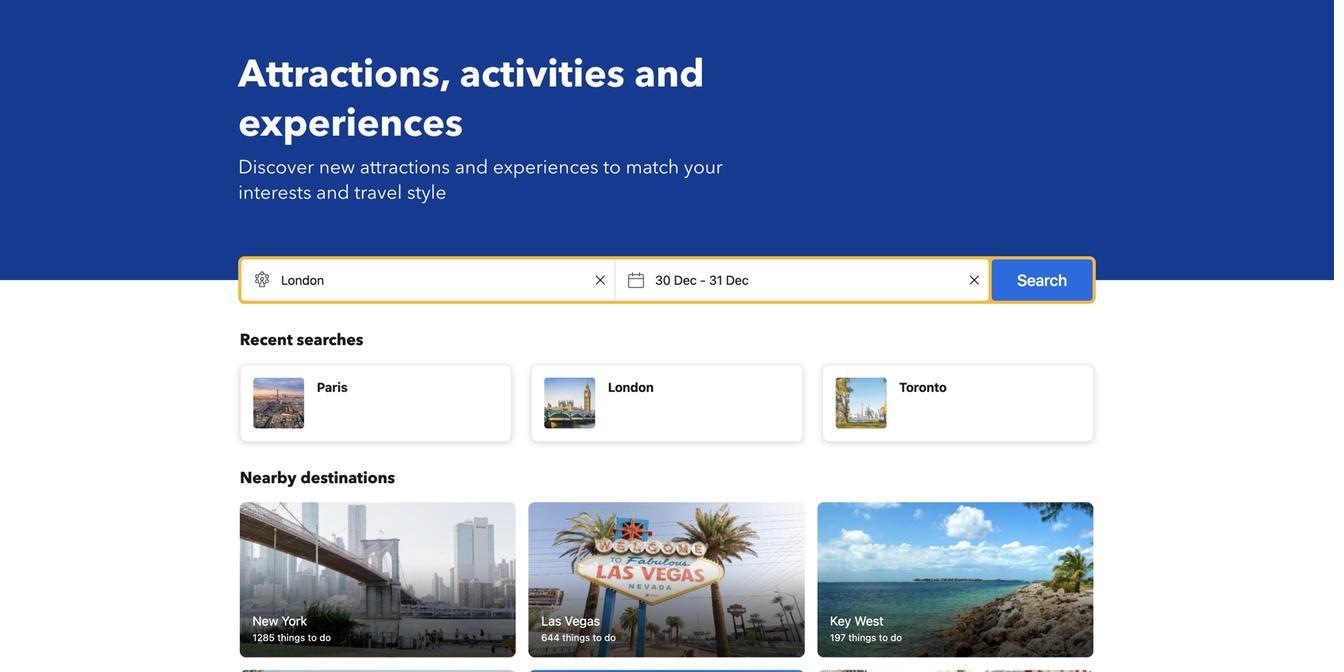 Task type: vqa. For each thing, say whether or not it's contained in the screenshot.
the right Jan
no



Task type: describe. For each thing, give the bounding box(es) containing it.
paris
[[317, 380, 348, 395]]

1 horizontal spatial and
[[455, 155, 488, 181]]

search
[[1018, 271, 1068, 290]]

things for york
[[277, 633, 305, 644]]

Where are you going? search field
[[241, 260, 615, 301]]

things for vegas
[[563, 633, 590, 644]]

attractions,
[[238, 48, 450, 100]]

search button
[[992, 260, 1093, 301]]

travel
[[354, 180, 402, 206]]

miami image
[[529, 671, 805, 673]]

-
[[700, 273, 706, 288]]

recent searches
[[240, 330, 363, 352]]

30 dec - 31 dec
[[655, 273, 749, 288]]

key west image
[[818, 503, 1094, 658]]

west
[[855, 614, 884, 629]]

1285
[[253, 633, 275, 644]]

30
[[655, 273, 671, 288]]

1 dec from the left
[[674, 273, 697, 288]]

things for west
[[849, 633, 877, 644]]

london link
[[531, 365, 803, 442]]

searches
[[297, 330, 363, 352]]

your
[[684, 155, 723, 181]]

interests
[[238, 180, 312, 206]]

0 horizontal spatial experiences
[[238, 98, 463, 150]]

york
[[282, 614, 307, 629]]

do for vegas
[[605, 633, 616, 644]]

new
[[319, 155, 355, 181]]

1 horizontal spatial experiences
[[493, 155, 599, 181]]

london
[[608, 380, 654, 395]]

do for west
[[891, 633, 902, 644]]

31
[[709, 273, 723, 288]]

nearby
[[240, 468, 297, 490]]

2 horizontal spatial and
[[635, 48, 705, 100]]

toronto
[[900, 380, 947, 395]]

las vegas 644 things to do
[[541, 614, 616, 644]]

to for new york
[[308, 633, 317, 644]]

to inside the attractions, activities and experiences discover new attractions and experiences to match your interests and travel style
[[603, 155, 621, 181]]

644
[[541, 633, 560, 644]]

new york 1285 things to do
[[253, 614, 331, 644]]

new
[[253, 614, 278, 629]]

new york image
[[240, 503, 516, 658]]

vegas
[[565, 614, 600, 629]]



Task type: locate. For each thing, give the bounding box(es) containing it.
paris link
[[240, 365, 512, 442]]

to inside new york 1285 things to do
[[308, 633, 317, 644]]

things
[[277, 633, 305, 644], [563, 633, 590, 644], [849, 633, 877, 644]]

1 horizontal spatial things
[[563, 633, 590, 644]]

destinations
[[301, 468, 395, 490]]

to down vegas
[[593, 633, 602, 644]]

3 do from the left
[[891, 633, 902, 644]]

2 horizontal spatial do
[[891, 633, 902, 644]]

key
[[830, 614, 852, 629]]

to down west
[[879, 633, 888, 644]]

2 dec from the left
[[726, 273, 749, 288]]

attractions, activities and experiences discover new attractions and experiences to match your interests and travel style
[[238, 48, 723, 206]]

do right 1285
[[320, 633, 331, 644]]

3 things from the left
[[849, 633, 877, 644]]

0 horizontal spatial things
[[277, 633, 305, 644]]

to right 1285
[[308, 633, 317, 644]]

dec left -
[[674, 273, 697, 288]]

do inside new york 1285 things to do
[[320, 633, 331, 644]]

san diego image
[[240, 671, 516, 673]]

toronto link
[[822, 365, 1095, 442]]

1 things from the left
[[277, 633, 305, 644]]

to
[[603, 155, 621, 181], [308, 633, 317, 644], [593, 633, 602, 644], [879, 633, 888, 644]]

nearby destinations
[[240, 468, 395, 490]]

197
[[830, 633, 846, 644]]

to for key west
[[879, 633, 888, 644]]

things inside key west 197 things to do
[[849, 633, 877, 644]]

things down west
[[849, 633, 877, 644]]

2 do from the left
[[605, 633, 616, 644]]

to inside key west 197 things to do
[[879, 633, 888, 644]]

1 horizontal spatial do
[[605, 633, 616, 644]]

las vegas image
[[529, 503, 805, 658]]

new orleans image
[[818, 671, 1094, 673]]

1 vertical spatial experiences
[[493, 155, 599, 181]]

things down 'york'
[[277, 633, 305, 644]]

do
[[320, 633, 331, 644], [605, 633, 616, 644], [891, 633, 902, 644]]

to for las vegas
[[593, 633, 602, 644]]

0 horizontal spatial dec
[[674, 273, 697, 288]]

recent
[[240, 330, 293, 352]]

attractions
[[360, 155, 450, 181]]

things down vegas
[[563, 633, 590, 644]]

key west 197 things to do
[[830, 614, 902, 644]]

0 horizontal spatial and
[[316, 180, 350, 206]]

1 do from the left
[[320, 633, 331, 644]]

dec
[[674, 273, 697, 288], [726, 273, 749, 288]]

things inside new york 1285 things to do
[[277, 633, 305, 644]]

experiences
[[238, 98, 463, 150], [493, 155, 599, 181]]

style
[[407, 180, 447, 206]]

to left match
[[603, 155, 621, 181]]

0 horizontal spatial do
[[320, 633, 331, 644]]

match
[[626, 155, 679, 181]]

discover
[[238, 155, 314, 181]]

2 horizontal spatial things
[[849, 633, 877, 644]]

2 things from the left
[[563, 633, 590, 644]]

0 vertical spatial experiences
[[238, 98, 463, 150]]

las
[[541, 614, 562, 629]]

activities
[[460, 48, 625, 100]]

to inside 'las vegas 644 things to do'
[[593, 633, 602, 644]]

do inside key west 197 things to do
[[891, 633, 902, 644]]

1 horizontal spatial dec
[[726, 273, 749, 288]]

and
[[635, 48, 705, 100], [455, 155, 488, 181], [316, 180, 350, 206]]

things inside 'las vegas 644 things to do'
[[563, 633, 590, 644]]

do inside 'las vegas 644 things to do'
[[605, 633, 616, 644]]

do right 197
[[891, 633, 902, 644]]

do for york
[[320, 633, 331, 644]]

do right 644
[[605, 633, 616, 644]]

dec right 31
[[726, 273, 749, 288]]



